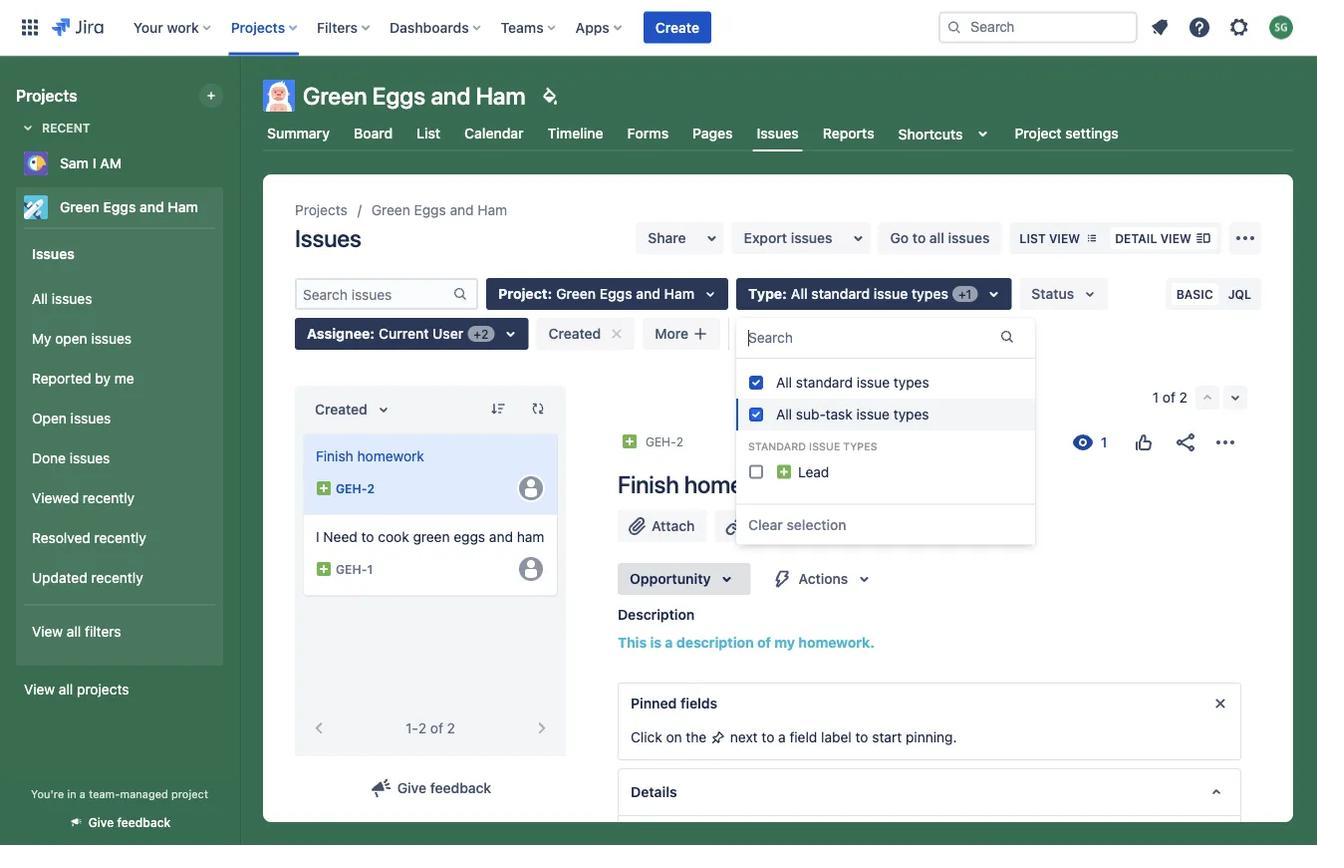 Task type: describe. For each thing, give the bounding box(es) containing it.
: for project
[[548, 286, 553, 302]]

0 vertical spatial homework
[[357, 448, 425, 465]]

projects for projects popup button
[[231, 19, 285, 35]]

go to all issues
[[891, 230, 990, 246]]

types left +1
[[912, 286, 949, 302]]

assignee
[[307, 326, 370, 342]]

details
[[631, 784, 678, 801]]

done issues
[[32, 450, 110, 467]]

create project image
[[203, 88, 219, 104]]

all sub-task issue types
[[777, 406, 930, 423]]

view all projects link
[[16, 672, 223, 708]]

you're in a team-managed project
[[31, 788, 208, 801]]

settings image
[[1228, 15, 1252, 39]]

dashboards button
[[384, 11, 489, 43]]

next
[[731, 729, 758, 746]]

pinning.
[[906, 729, 958, 746]]

0 vertical spatial standard
[[812, 286, 871, 302]]

group containing all issues
[[24, 273, 215, 604]]

export
[[744, 230, 788, 246]]

ham up the calendar at the left
[[476, 82, 526, 110]]

0 horizontal spatial 1
[[367, 562, 373, 576]]

and up list link
[[431, 82, 471, 110]]

1 vertical spatial homework
[[685, 471, 795, 498]]

assignee : current user +2
[[307, 326, 489, 342]]

help image
[[1188, 15, 1212, 39]]

task
[[826, 406, 853, 423]]

team-
[[89, 788, 120, 801]]

my
[[32, 331, 51, 347]]

give feedback for bottommost give feedback button
[[88, 816, 171, 830]]

click
[[631, 729, 663, 746]]

create button
[[644, 11, 712, 43]]

2 horizontal spatial of
[[1163, 389, 1176, 406]]

open share dialog image
[[700, 226, 724, 250]]

reported
[[32, 370, 91, 387]]

1 vertical spatial i
[[316, 529, 320, 545]]

detail
[[1116, 231, 1158, 245]]

appswitcher icon image
[[18, 15, 42, 39]]

export issues
[[744, 230, 833, 246]]

geh- for homework
[[336, 481, 367, 495]]

project : green eggs and ham
[[498, 286, 695, 302]]

me
[[114, 370, 134, 387]]

you're
[[31, 788, 64, 801]]

create
[[656, 19, 700, 35]]

pages link
[[689, 116, 737, 152]]

all issues
[[32, 291, 92, 307]]

reports
[[823, 125, 875, 142]]

addicon image
[[693, 326, 709, 342]]

1 horizontal spatial finish homework
[[618, 471, 795, 498]]

details element
[[618, 769, 1242, 817]]

feedback for bottommost give feedback button
[[117, 816, 171, 830]]

1 vertical spatial of
[[758, 635, 772, 651]]

eggs
[[454, 529, 486, 545]]

opportunity
[[630, 571, 711, 587]]

sam
[[60, 155, 89, 171]]

primary element
[[12, 0, 939, 55]]

detail view
[[1116, 231, 1192, 245]]

order by image
[[372, 398, 396, 422]]

1 of 2
[[1153, 389, 1188, 406]]

cook
[[378, 529, 409, 545]]

sam i am link
[[16, 144, 215, 183]]

projects link
[[295, 198, 348, 222]]

0 vertical spatial 1
[[1153, 389, 1160, 406]]

0 horizontal spatial give
[[88, 816, 114, 830]]

issues for export issues
[[791, 230, 833, 246]]

sam i am
[[60, 155, 122, 171]]

type
[[749, 286, 783, 302]]

your work button
[[127, 11, 219, 43]]

1 horizontal spatial geh-2
[[646, 435, 684, 449]]

pinned
[[631, 695, 677, 712]]

this is a description of my homework.
[[618, 635, 875, 651]]

share
[[648, 230, 687, 246]]

go
[[891, 230, 909, 246]]

1 vertical spatial lead image
[[316, 481, 332, 496]]

list view
[[1020, 231, 1081, 245]]

projects for projects link
[[295, 202, 348, 218]]

in
[[67, 788, 76, 801]]

types up all sub-task issue types
[[894, 374, 930, 391]]

board link
[[350, 116, 397, 152]]

open export issues dropdown image
[[847, 226, 871, 250]]

Search issues text field
[[297, 280, 453, 308]]

: for type
[[783, 286, 788, 302]]

1 vertical spatial standard
[[796, 374, 853, 391]]

project settings link
[[1011, 116, 1123, 152]]

hide message image
[[1209, 692, 1233, 716]]

eggs down sam i am link
[[103, 199, 136, 215]]

eggs up remove field icon
[[600, 286, 633, 302]]

eggs up the board
[[373, 82, 426, 110]]

actions image
[[1214, 431, 1238, 455]]

to right go
[[913, 230, 926, 246]]

current
[[379, 326, 429, 342]]

more
[[655, 326, 689, 342]]

eggs down list link
[[414, 202, 446, 218]]

refresh image
[[530, 401, 546, 417]]

basic
[[1177, 287, 1214, 301]]

reset button
[[730, 318, 791, 350]]

remove field image
[[605, 322, 629, 346]]

this
[[618, 635, 647, 651]]

1 horizontal spatial give
[[398, 780, 427, 797]]

all for all standard issue types
[[777, 374, 793, 391]]

your
[[133, 19, 163, 35]]

open issues link
[[24, 399, 215, 439]]

timeline
[[548, 125, 604, 142]]

clear selection
[[749, 517, 847, 533]]

1 horizontal spatial green eggs and ham link
[[372, 198, 508, 222]]

status
[[1032, 286, 1075, 302]]

1-
[[406, 720, 419, 737]]

add to starred image
[[217, 152, 241, 175]]

a for description
[[665, 635, 673, 651]]

description
[[618, 607, 695, 623]]

0 horizontal spatial issues
[[32, 245, 75, 261]]

tab list containing issues
[[251, 116, 1306, 152]]

all for projects
[[59, 681, 73, 698]]

sub-
[[796, 406, 826, 423]]

share image
[[1174, 431, 1198, 455]]

viewed recently link
[[24, 479, 215, 518]]

work
[[167, 19, 199, 35]]

shortcuts
[[899, 125, 964, 142]]

all right the type on the right top of page
[[792, 286, 808, 302]]

and left ham
[[489, 529, 513, 545]]

link issue
[[749, 518, 815, 534]]

ham
[[517, 529, 545, 545]]

geh- for need
[[336, 562, 367, 576]]

: for assignee
[[370, 326, 375, 342]]

attach button
[[618, 510, 707, 542]]

my
[[775, 635, 796, 651]]

calendar
[[465, 125, 524, 142]]

type : all standard issue types +1
[[749, 286, 972, 302]]

issues for all issues
[[52, 291, 92, 307]]

filters button
[[311, 11, 378, 43]]

forms link
[[624, 116, 673, 152]]

resolved
[[32, 530, 91, 546]]

0 horizontal spatial finish
[[316, 448, 354, 465]]

your profile and settings image
[[1270, 15, 1294, 39]]

project for project settings
[[1015, 125, 1062, 142]]

recent
[[42, 121, 90, 135]]

status button
[[1020, 278, 1109, 310]]

all for all issues
[[32, 291, 48, 307]]

selection
[[787, 517, 847, 533]]

add to starred image
[[217, 195, 241, 219]]

types down all sub-task issue types
[[844, 440, 878, 452]]

view for detail view
[[1161, 231, 1192, 245]]

1 horizontal spatial give feedback button
[[358, 773, 504, 805]]

2 vertical spatial of
[[431, 720, 444, 737]]

sidebar navigation image
[[217, 80, 261, 120]]

issue inside button
[[780, 518, 815, 534]]



Task type: locate. For each thing, give the bounding box(es) containing it.
list up status
[[1020, 231, 1047, 245]]

1 horizontal spatial :
[[548, 286, 553, 302]]

recently inside 'link'
[[94, 530, 146, 546]]

i need to cook green eggs and ham
[[316, 529, 545, 545]]

summary
[[267, 125, 330, 142]]

0 vertical spatial i
[[92, 155, 96, 171]]

green eggs and ham up list link
[[303, 82, 526, 110]]

recently for updated recently
[[91, 570, 143, 586]]

standard up sub-
[[796, 374, 853, 391]]

0 horizontal spatial created button
[[303, 394, 408, 426]]

1 horizontal spatial i
[[316, 529, 320, 545]]

updated recently link
[[24, 558, 215, 598]]

0 horizontal spatial created
[[315, 401, 368, 418]]

issues up +1
[[949, 230, 990, 246]]

geh-2 up attach button
[[646, 435, 684, 449]]

resolved recently
[[32, 530, 146, 546]]

1 vertical spatial created
[[315, 401, 368, 418]]

start
[[873, 729, 902, 746]]

1 vertical spatial geh-
[[336, 481, 367, 495]]

forms
[[628, 125, 669, 142]]

updated recently
[[32, 570, 143, 586]]

2 view from the left
[[1161, 231, 1192, 245]]

viewed
[[32, 490, 79, 507]]

of up the share image
[[1163, 389, 1176, 406]]

issues
[[757, 125, 799, 141], [295, 224, 362, 252], [32, 245, 75, 261]]

1 horizontal spatial homework
[[685, 471, 795, 498]]

1 view from the left
[[1050, 231, 1081, 245]]

green eggs and ham down sam i am link
[[60, 199, 198, 215]]

created left order by icon
[[315, 401, 368, 418]]

to left cook
[[361, 529, 374, 545]]

jira image
[[52, 15, 103, 39], [52, 15, 103, 39]]

feedback down managed on the left bottom of page
[[117, 816, 171, 830]]

0 vertical spatial finish
[[316, 448, 354, 465]]

a right is
[[665, 635, 673, 651]]

all left sub-
[[777, 406, 793, 423]]

give down "team-"
[[88, 816, 114, 830]]

finish homework
[[316, 448, 425, 465], [618, 471, 795, 498]]

all for filters
[[67, 624, 81, 640]]

done issues link
[[24, 439, 215, 479]]

recently down viewed recently link
[[94, 530, 146, 546]]

banner containing your work
[[0, 0, 1318, 56]]

give feedback
[[398, 780, 492, 797], [88, 816, 171, 830]]

0 horizontal spatial i
[[92, 155, 96, 171]]

1 horizontal spatial created
[[549, 326, 601, 342]]

1 horizontal spatial view
[[1161, 231, 1192, 245]]

0 vertical spatial projects
[[231, 19, 285, 35]]

projects down summary link
[[295, 202, 348, 218]]

Search field
[[939, 11, 1139, 43]]

0 vertical spatial created
[[549, 326, 601, 342]]

notifications image
[[1149, 15, 1172, 39]]

list right the board
[[417, 125, 441, 142]]

0 vertical spatial finish homework
[[316, 448, 425, 465]]

0 horizontal spatial finish homework
[[316, 448, 425, 465]]

standard down open export issues dropdown image
[[812, 286, 871, 302]]

is
[[651, 635, 662, 651]]

recently down resolved recently 'link'
[[91, 570, 143, 586]]

1 vertical spatial created button
[[303, 394, 408, 426]]

0 vertical spatial created button
[[537, 318, 635, 350]]

issues up viewed recently
[[70, 450, 110, 467]]

reported by me link
[[24, 359, 215, 399]]

1 vertical spatial list
[[1020, 231, 1047, 245]]

geh-2 link
[[646, 432, 684, 452]]

finish up attach button
[[618, 471, 680, 498]]

all left the projects
[[59, 681, 73, 698]]

view right detail
[[1161, 231, 1192, 245]]

1 horizontal spatial give feedback
[[398, 780, 492, 797]]

geh- left the copy link to issue image
[[646, 435, 677, 449]]

all for all sub-task issue types
[[777, 406, 793, 423]]

issues up open
[[52, 291, 92, 307]]

search image
[[947, 19, 963, 35]]

all inside 'view all filters' link
[[67, 624, 81, 640]]

1 horizontal spatial created button
[[537, 318, 635, 350]]

view down updated
[[32, 624, 63, 640]]

project inside 'link'
[[1015, 125, 1062, 142]]

finish homework down the copy link to issue image
[[618, 471, 795, 498]]

2 vertical spatial projects
[[295, 202, 348, 218]]

list for list
[[417, 125, 441, 142]]

homework up link
[[685, 471, 795, 498]]

standard
[[812, 286, 871, 302], [796, 374, 853, 391]]

2 vertical spatial recently
[[91, 570, 143, 586]]

a for team-
[[80, 788, 86, 801]]

and down calendar link
[[450, 202, 474, 218]]

view
[[1050, 231, 1081, 245], [1161, 231, 1192, 245]]

0 horizontal spatial give feedback
[[88, 816, 171, 830]]

1 vertical spatial geh-2
[[336, 481, 375, 495]]

go to all issues link
[[879, 222, 1002, 254]]

green eggs and ham link
[[16, 187, 215, 227], [372, 198, 508, 222]]

1 horizontal spatial issues
[[295, 224, 362, 252]]

0 horizontal spatial projects
[[16, 86, 77, 105]]

collapse recent projects image
[[16, 116, 40, 140]]

1 vertical spatial a
[[779, 729, 786, 746]]

group
[[24, 227, 215, 664], [24, 273, 215, 604]]

0 horizontal spatial project
[[498, 286, 548, 302]]

ham left add to starred image
[[168, 199, 198, 215]]

field
[[790, 729, 818, 746]]

view for list view
[[1050, 231, 1081, 245]]

all right go
[[930, 230, 945, 246]]

0 vertical spatial give
[[398, 780, 427, 797]]

0 horizontal spatial list
[[417, 125, 441, 142]]

feedback for the right give feedback button
[[430, 780, 492, 797]]

managed
[[120, 788, 168, 801]]

issues up the 'all issues'
[[32, 245, 75, 261]]

green eggs and ham link down list link
[[372, 198, 508, 222]]

1 horizontal spatial project
[[1015, 125, 1062, 142]]

project settings
[[1015, 125, 1119, 142]]

+1
[[959, 287, 972, 301]]

of right 1-
[[431, 720, 444, 737]]

project
[[1015, 125, 1062, 142], [498, 286, 548, 302]]

open
[[32, 410, 67, 427]]

lead image
[[622, 434, 638, 450], [316, 481, 332, 496]]

settings
[[1066, 125, 1119, 142]]

0 horizontal spatial geh-2
[[336, 481, 375, 495]]

projects
[[231, 19, 285, 35], [16, 86, 77, 105], [295, 202, 348, 218]]

2 horizontal spatial a
[[779, 729, 786, 746]]

feedback down 1-2 of 2
[[430, 780, 492, 797]]

2 horizontal spatial :
[[783, 286, 788, 302]]

1 horizontal spatial lead image
[[622, 434, 638, 450]]

issues right pages
[[757, 125, 799, 141]]

list for list view
[[1020, 231, 1047, 245]]

:
[[548, 286, 553, 302], [783, 286, 788, 302], [370, 326, 375, 342]]

give feedback button down 1-2 of 2
[[358, 773, 504, 805]]

0 vertical spatial give feedback button
[[358, 773, 504, 805]]

1 vertical spatial feedback
[[117, 816, 171, 830]]

ham down calendar link
[[478, 202, 508, 218]]

of left my
[[758, 635, 772, 651]]

created left remove field icon
[[549, 326, 601, 342]]

clear selection button
[[737, 509, 859, 541]]

0 horizontal spatial give feedback button
[[57, 807, 183, 839]]

0 horizontal spatial of
[[431, 720, 444, 737]]

apps button
[[570, 11, 630, 43]]

all inside view all projects link
[[59, 681, 73, 698]]

2 vertical spatial geh-
[[336, 562, 367, 576]]

1 horizontal spatial finish
[[618, 471, 680, 498]]

link
[[749, 518, 777, 534]]

view all projects
[[24, 681, 129, 698]]

lead
[[799, 464, 830, 480]]

recently for resolved recently
[[94, 530, 146, 546]]

view for view all filters
[[32, 624, 63, 640]]

0 vertical spatial all
[[930, 230, 945, 246]]

share button
[[636, 222, 724, 254]]

types
[[912, 286, 949, 302], [894, 374, 930, 391], [894, 406, 930, 423], [844, 440, 878, 452]]

of
[[1163, 389, 1176, 406], [758, 635, 772, 651], [431, 720, 444, 737]]

1 vertical spatial give
[[88, 816, 114, 830]]

tab list
[[251, 116, 1306, 152]]

1 vertical spatial finish
[[618, 471, 680, 498]]

projects up sidebar navigation icon
[[231, 19, 285, 35]]

0 horizontal spatial green eggs and ham link
[[16, 187, 215, 227]]

view for view all projects
[[24, 681, 55, 698]]

1 vertical spatial recently
[[94, 530, 146, 546]]

sort descending image
[[491, 401, 506, 417]]

project
[[171, 788, 208, 801]]

0 horizontal spatial view
[[1050, 231, 1081, 245]]

filters
[[317, 19, 358, 35]]

finish homework down order by icon
[[316, 448, 425, 465]]

1 vertical spatial view
[[24, 681, 55, 698]]

a left field
[[779, 729, 786, 746]]

geh- right lead image
[[336, 562, 367, 576]]

recently for viewed recently
[[83, 490, 135, 507]]

0 vertical spatial give feedback
[[398, 780, 492, 797]]

0 horizontal spatial a
[[80, 788, 86, 801]]

lead image up need
[[316, 481, 332, 496]]

projects up collapse recent projects image
[[16, 86, 77, 105]]

group containing issues
[[24, 227, 215, 664]]

0 vertical spatial lead image
[[622, 434, 638, 450]]

created
[[549, 326, 601, 342], [315, 401, 368, 418]]

and
[[431, 82, 471, 110], [140, 199, 164, 215], [450, 202, 474, 218], [636, 286, 661, 302], [489, 529, 513, 545]]

project for project : green eggs and ham
[[498, 286, 548, 302]]

all
[[792, 286, 808, 302], [32, 291, 48, 307], [777, 374, 793, 391], [777, 406, 793, 423]]

1 up vote options: no one has voted for this issue yet. icon
[[1153, 389, 1160, 406]]

1 vertical spatial all
[[67, 624, 81, 640]]

i left am
[[92, 155, 96, 171]]

label
[[822, 729, 852, 746]]

recently down done issues link
[[83, 490, 135, 507]]

1 vertical spatial project
[[498, 286, 548, 302]]

0 horizontal spatial homework
[[357, 448, 425, 465]]

0 horizontal spatial feedback
[[117, 816, 171, 830]]

created button down assignee
[[303, 394, 408, 426]]

1 horizontal spatial a
[[665, 635, 673, 651]]

2 horizontal spatial projects
[[295, 202, 348, 218]]

ham
[[476, 82, 526, 110], [168, 199, 198, 215], [478, 202, 508, 218], [665, 286, 695, 302]]

1 horizontal spatial of
[[758, 635, 772, 651]]

lead image left geh-2 link
[[622, 434, 638, 450]]

clear
[[749, 517, 783, 533]]

1 vertical spatial give feedback
[[88, 816, 171, 830]]

all inside go to all issues link
[[930, 230, 945, 246]]

None text field
[[749, 328, 753, 348]]

projects button
[[225, 11, 305, 43]]

a right in
[[80, 788, 86, 801]]

0 horizontal spatial :
[[370, 326, 375, 342]]

0 vertical spatial recently
[[83, 490, 135, 507]]

homework down order by icon
[[357, 448, 425, 465]]

set background color image
[[538, 84, 562, 108]]

finish up need
[[316, 448, 354, 465]]

green
[[413, 529, 450, 545]]

issues right open
[[91, 331, 132, 347]]

0 vertical spatial geh-
[[646, 435, 677, 449]]

+2
[[474, 327, 489, 341]]

2 vertical spatial all
[[59, 681, 73, 698]]

fields
[[681, 695, 718, 712]]

issues down projects link
[[295, 224, 362, 252]]

created button
[[537, 318, 635, 350], [303, 394, 408, 426]]

to right next
[[762, 729, 775, 746]]

give feedback down 'you're in a team-managed project' at the left bottom of the page
[[88, 816, 171, 830]]

homework
[[357, 448, 425, 465], [685, 471, 795, 498]]

shortcuts button
[[895, 116, 999, 152]]

2 group from the top
[[24, 273, 215, 604]]

1 vertical spatial 1
[[367, 562, 373, 576]]

1 right lead image
[[367, 562, 373, 576]]

0 vertical spatial geh-2
[[646, 435, 684, 449]]

0 vertical spatial a
[[665, 635, 673, 651]]

issues for open issues
[[70, 410, 111, 427]]

green eggs and ham down list link
[[372, 202, 508, 218]]

2 vertical spatial a
[[80, 788, 86, 801]]

my open issues
[[32, 331, 132, 347]]

1 vertical spatial projects
[[16, 86, 77, 105]]

resolved recently link
[[24, 518, 215, 558]]

a
[[665, 635, 673, 651], [779, 729, 786, 746], [80, 788, 86, 801]]

0 vertical spatial project
[[1015, 125, 1062, 142]]

0 vertical spatial list
[[417, 125, 441, 142]]

0 vertical spatial of
[[1163, 389, 1176, 406]]

0 vertical spatial view
[[32, 624, 63, 640]]

lead image
[[316, 561, 332, 577]]

give feedback for the right give feedback button
[[398, 780, 492, 797]]

view all filters link
[[24, 612, 215, 652]]

give feedback down 1-2 of 2
[[398, 780, 492, 797]]

issues inside button
[[791, 230, 833, 246]]

open
[[55, 331, 87, 347]]

geh-2 up need
[[336, 481, 375, 495]]

created for the topmost created dropdown button
[[549, 326, 601, 342]]

view left the projects
[[24, 681, 55, 698]]

pinned fields
[[631, 695, 718, 712]]

geh- up need
[[336, 481, 367, 495]]

all issues link
[[24, 279, 215, 319]]

import and bulk change issues image
[[1234, 226, 1258, 250]]

to left start
[[856, 729, 869, 746]]

1 horizontal spatial feedback
[[430, 780, 492, 797]]

vote options: no one has voted for this issue yet. image
[[1133, 431, 1156, 455]]

1 horizontal spatial list
[[1020, 231, 1047, 245]]

projects inside popup button
[[231, 19, 285, 35]]

eggs
[[373, 82, 426, 110], [103, 199, 136, 215], [414, 202, 446, 218], [600, 286, 633, 302]]

1 vertical spatial finish homework
[[618, 471, 795, 498]]

1 group from the top
[[24, 227, 215, 664]]

issues right export
[[791, 230, 833, 246]]

0 vertical spatial feedback
[[430, 780, 492, 797]]

issues down reported by me at the top of page
[[70, 410, 111, 427]]

0 horizontal spatial lead image
[[316, 481, 332, 496]]

give feedback button down 'you're in a team-managed project' at the left bottom of the page
[[57, 807, 183, 839]]

done
[[32, 450, 66, 467]]

give down 1-
[[398, 780, 427, 797]]

view up the status dropdown button
[[1050, 231, 1081, 245]]

ham up more dropdown button
[[665, 286, 695, 302]]

jql
[[1229, 287, 1252, 301]]

created for the bottommost created dropdown button
[[315, 401, 368, 418]]

apps
[[576, 19, 610, 35]]

green eggs and ham
[[303, 82, 526, 110], [60, 199, 198, 215], [372, 202, 508, 218]]

user
[[433, 326, 464, 342]]

list
[[417, 125, 441, 142], [1020, 231, 1047, 245]]

copy link to issue image
[[680, 434, 696, 450]]

all up my
[[32, 291, 48, 307]]

and up more
[[636, 286, 661, 302]]

actions button
[[759, 563, 889, 595]]

export issues button
[[732, 222, 871, 254]]

and down sam i am link
[[140, 199, 164, 215]]

banner
[[0, 0, 1318, 56]]

1 vertical spatial give feedback button
[[57, 807, 183, 839]]

viewed recently
[[32, 490, 135, 507]]

all down search
[[777, 374, 793, 391]]

a for field
[[779, 729, 786, 746]]

1 horizontal spatial projects
[[231, 19, 285, 35]]

issues for done issues
[[70, 450, 110, 467]]

green eggs and ham link down sam i am link
[[16, 187, 215, 227]]

all left filters
[[67, 624, 81, 640]]

view
[[32, 624, 63, 640], [24, 681, 55, 698]]

pages
[[693, 125, 733, 142]]

i left need
[[316, 529, 320, 545]]

created button down project : green eggs and ham on the top
[[537, 318, 635, 350]]

types down all standard issue types
[[894, 406, 930, 423]]

my open issues link
[[24, 319, 215, 359]]

2 horizontal spatial issues
[[757, 125, 799, 141]]

the
[[686, 729, 707, 746]]

timeline link
[[544, 116, 608, 152]]



Task type: vqa. For each thing, say whether or not it's contained in the screenshot.
right *
no



